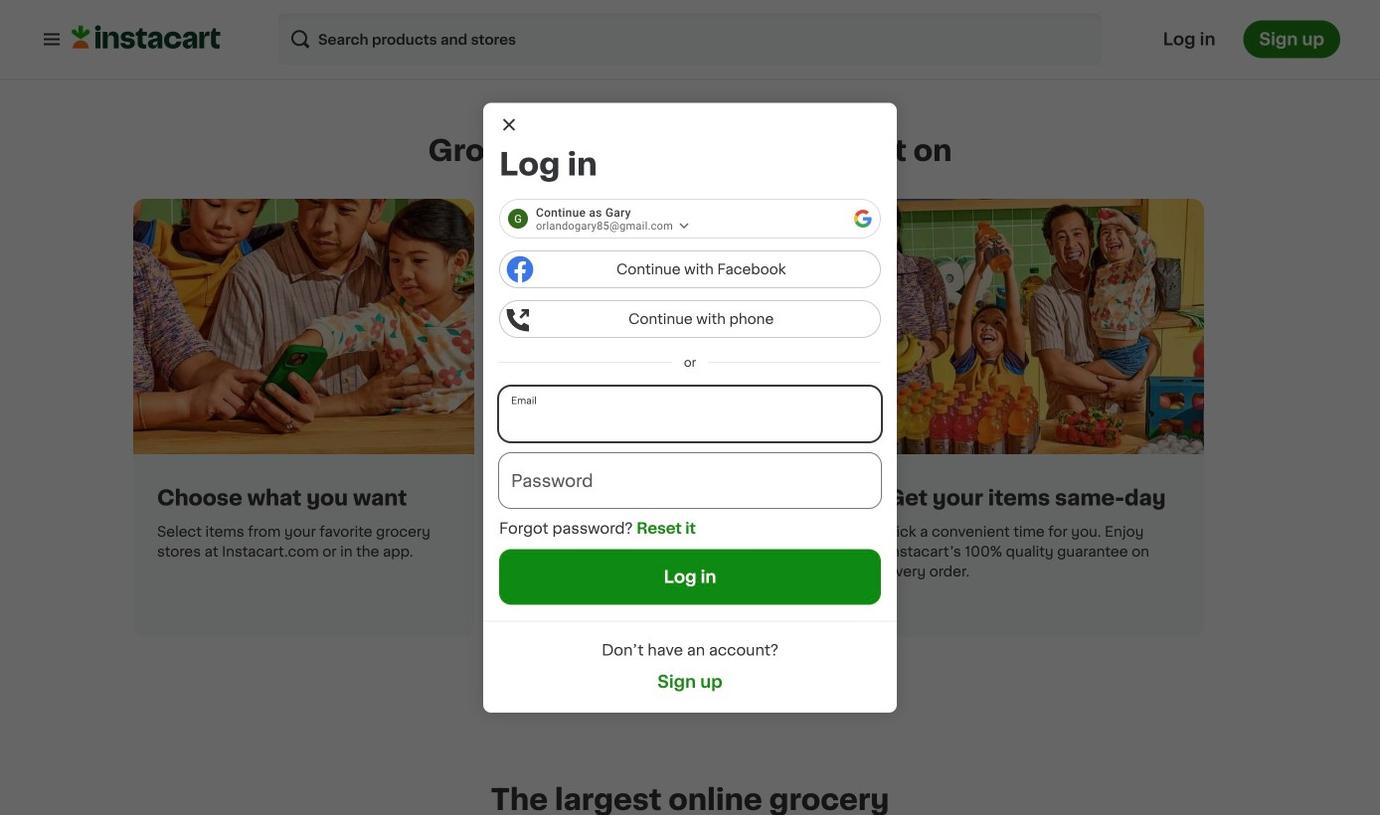Task type: vqa. For each thing, say whether or not it's contained in the screenshot.
Limited time offer 'region'
no



Task type: locate. For each thing, give the bounding box(es) containing it.
Email email field
[[499, 387, 881, 441]]

Password password field
[[499, 453, 881, 508]]



Task type: describe. For each thing, give the bounding box(es) containing it.
open main menu image
[[40, 27, 64, 51]]

instacart home image
[[72, 25, 221, 49]]

close modal image
[[499, 115, 519, 134]]



